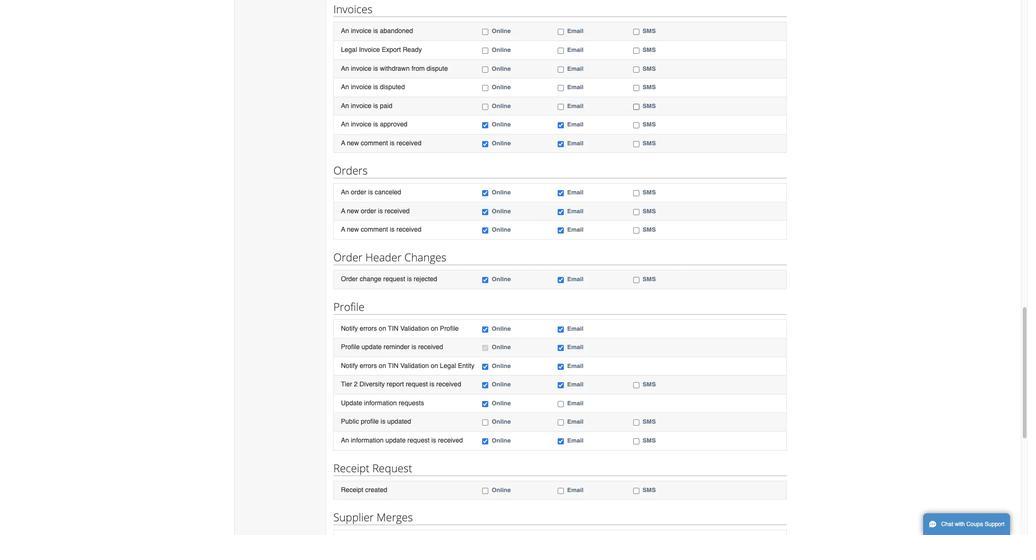 Task type: describe. For each thing, give the bounding box(es) containing it.
4 email from the top
[[567, 84, 584, 91]]

public profile is updated
[[341, 418, 411, 426]]

3 online from the top
[[492, 65, 511, 72]]

diversity
[[360, 381, 385, 388]]

0 vertical spatial legal
[[341, 46, 357, 53]]

6 email from the top
[[567, 121, 584, 128]]

export
[[382, 46, 401, 53]]

changes
[[405, 250, 447, 265]]

an invoice is paid
[[341, 102, 393, 109]]

created
[[365, 486, 387, 494]]

13 online from the top
[[492, 344, 511, 351]]

8 sms from the top
[[643, 189, 656, 196]]

4 online from the top
[[492, 84, 511, 91]]

chat with coupa support button
[[924, 514, 1011, 536]]

canceled
[[375, 189, 401, 196]]

19 email from the top
[[567, 487, 584, 494]]

tin for legal
[[388, 362, 399, 370]]

5 email from the top
[[567, 102, 584, 109]]

updated
[[387, 418, 411, 426]]

update
[[341, 400, 362, 407]]

request
[[372, 461, 412, 476]]

9 online from the top
[[492, 208, 511, 215]]

2 a from the top
[[341, 207, 345, 215]]

18 email from the top
[[567, 437, 584, 444]]

an invoice is abandoned
[[341, 27, 413, 35]]

1 a from the top
[[341, 139, 345, 147]]

invoice for approved
[[351, 121, 372, 128]]

chat with coupa support
[[942, 522, 1005, 528]]

requests
[[399, 400, 424, 407]]

16 email from the top
[[567, 400, 584, 407]]

profile
[[361, 418, 379, 426]]

1 online from the top
[[492, 28, 511, 35]]

notify for notify errors on tin validation on legal entity
[[341, 362, 358, 370]]

17 online from the top
[[492, 419, 511, 426]]

18 online from the top
[[492, 437, 511, 444]]

2 a new comment is received from the top
[[341, 226, 422, 234]]

14 email from the top
[[567, 363, 584, 370]]

1 horizontal spatial update
[[386, 437, 406, 444]]

header
[[366, 250, 402, 265]]

7 sms from the top
[[643, 140, 656, 147]]

reminder
[[384, 343, 410, 351]]

12 email from the top
[[567, 325, 584, 332]]

19 online from the top
[[492, 487, 511, 494]]

an invoice is approved
[[341, 121, 408, 128]]

an invoice is withdrawn from dispute
[[341, 64, 448, 72]]

an order is canceled
[[341, 189, 401, 196]]

tin for profile
[[388, 325, 399, 332]]

entity
[[458, 362, 475, 370]]

rejected
[[414, 275, 437, 283]]

1 vertical spatial legal
[[440, 362, 456, 370]]

disputed
[[380, 83, 405, 91]]

approved
[[380, 121, 408, 128]]

profile for profile
[[333, 299, 365, 314]]

invoice
[[359, 46, 380, 53]]

15 online from the top
[[492, 381, 511, 388]]

1 a new comment is received from the top
[[341, 139, 422, 147]]

paid
[[380, 102, 393, 109]]

3 email from the top
[[567, 65, 584, 72]]

7 online from the top
[[492, 140, 511, 147]]

1 email from the top
[[567, 28, 584, 35]]

15 sms from the top
[[643, 487, 656, 494]]

withdrawn
[[380, 64, 410, 72]]

6 sms from the top
[[643, 121, 656, 128]]

1 comment from the top
[[361, 139, 388, 147]]

11 email from the top
[[567, 276, 584, 283]]

11 online from the top
[[492, 276, 511, 283]]

supplier
[[333, 510, 374, 525]]

12 online from the top
[[492, 325, 511, 332]]

13 email from the top
[[567, 344, 584, 351]]

invoice for withdrawn
[[351, 64, 372, 72]]

5 sms from the top
[[643, 102, 656, 109]]

coupa
[[967, 522, 983, 528]]

an for an order is canceled
[[341, 189, 349, 196]]

chat
[[942, 522, 954, 528]]

an for an invoice is approved
[[341, 121, 349, 128]]

1 vertical spatial order
[[361, 207, 376, 215]]

4 sms from the top
[[643, 84, 656, 91]]

receipt for receipt created
[[341, 486, 363, 494]]

8 email from the top
[[567, 189, 584, 196]]

notify errors on tin validation on profile
[[341, 325, 459, 332]]

information for update
[[364, 400, 397, 407]]

on down profile update reminder is received
[[379, 362, 386, 370]]

errors for notify errors on tin validation on legal entity
[[360, 362, 377, 370]]

notify for notify errors on tin validation on profile
[[341, 325, 358, 332]]

validation for profile
[[400, 325, 429, 332]]

order for order change request is rejected
[[341, 275, 358, 283]]

an information update request is received
[[341, 437, 463, 444]]

an invoice is disputed
[[341, 83, 405, 91]]

14 sms from the top
[[643, 437, 656, 444]]

3 a from the top
[[341, 226, 345, 234]]

public
[[341, 418, 359, 426]]



Task type: vqa. For each thing, say whether or not it's contained in the screenshot.
the rejected
yes



Task type: locate. For each thing, give the bounding box(es) containing it.
order for order header changes
[[333, 250, 363, 265]]

2
[[354, 381, 358, 388]]

1 vertical spatial validation
[[400, 362, 429, 370]]

0 vertical spatial new
[[347, 139, 359, 147]]

2 invoice from the top
[[351, 64, 372, 72]]

2 an from the top
[[341, 64, 349, 72]]

invoice for disputed
[[351, 83, 372, 91]]

12 sms from the top
[[643, 381, 656, 388]]

0 vertical spatial a new comment is received
[[341, 139, 422, 147]]

5 invoice from the top
[[351, 121, 372, 128]]

on left entity
[[431, 362, 438, 370]]

information for an
[[351, 437, 384, 444]]

validation for legal
[[400, 362, 429, 370]]

orders
[[333, 163, 368, 178]]

profile
[[333, 299, 365, 314], [440, 325, 459, 332], [341, 343, 360, 351]]

update down "updated"
[[386, 437, 406, 444]]

5 online from the top
[[492, 102, 511, 109]]

information
[[364, 400, 397, 407], [351, 437, 384, 444]]

2 comment from the top
[[361, 226, 388, 234]]

receipt
[[333, 461, 370, 476], [341, 486, 363, 494]]

2 new from the top
[[347, 207, 359, 215]]

0 vertical spatial validation
[[400, 325, 429, 332]]

receipt created
[[341, 486, 387, 494]]

tier
[[341, 381, 352, 388]]

invoices
[[333, 2, 373, 17]]

an
[[341, 27, 349, 35], [341, 64, 349, 72], [341, 83, 349, 91], [341, 102, 349, 109], [341, 121, 349, 128], [341, 189, 349, 196], [341, 437, 349, 444]]

1 tin from the top
[[388, 325, 399, 332]]

order up change
[[333, 250, 363, 265]]

2 vertical spatial a
[[341, 226, 345, 234]]

invoice
[[351, 27, 372, 35], [351, 64, 372, 72], [351, 83, 372, 91], [351, 102, 372, 109], [351, 121, 372, 128]]

update information requests
[[341, 400, 424, 407]]

2 tin from the top
[[388, 362, 399, 370]]

3 sms from the top
[[643, 65, 656, 72]]

1 vertical spatial update
[[386, 437, 406, 444]]

1 vertical spatial receipt
[[341, 486, 363, 494]]

0 horizontal spatial update
[[362, 343, 382, 351]]

1 vertical spatial order
[[341, 275, 358, 283]]

0 vertical spatial order
[[351, 189, 366, 196]]

order change request is rejected
[[341, 275, 437, 283]]

order
[[351, 189, 366, 196], [361, 207, 376, 215]]

0 vertical spatial receipt
[[333, 461, 370, 476]]

supplier merges
[[333, 510, 413, 525]]

1 invoice from the top
[[351, 27, 372, 35]]

profile up tier
[[341, 343, 360, 351]]

4 invoice from the top
[[351, 102, 372, 109]]

9 email from the top
[[567, 208, 584, 215]]

order header changes
[[333, 250, 447, 265]]

receipt for receipt request
[[333, 461, 370, 476]]

request up requests
[[406, 381, 428, 388]]

validation
[[400, 325, 429, 332], [400, 362, 429, 370]]

17 email from the top
[[567, 419, 584, 426]]

change
[[360, 275, 381, 283]]

legal left invoice on the left of page
[[341, 46, 357, 53]]

notify
[[341, 325, 358, 332], [341, 362, 358, 370]]

16 online from the top
[[492, 400, 511, 407]]

received
[[397, 139, 422, 147], [385, 207, 410, 215], [397, 226, 422, 234], [418, 343, 443, 351], [436, 381, 461, 388], [438, 437, 463, 444]]

1 vertical spatial a new comment is received
[[341, 226, 422, 234]]

profile down change
[[333, 299, 365, 314]]

1 vertical spatial errors
[[360, 362, 377, 370]]

5 an from the top
[[341, 121, 349, 128]]

dispute
[[427, 64, 448, 72]]

None checkbox
[[482, 29, 489, 35], [633, 29, 639, 35], [482, 48, 489, 54], [558, 66, 564, 73], [482, 85, 489, 91], [558, 85, 564, 91], [633, 85, 639, 91], [482, 104, 489, 110], [558, 104, 564, 110], [633, 104, 639, 110], [558, 122, 564, 129], [482, 141, 489, 147], [633, 141, 639, 147], [482, 191, 489, 197], [633, 191, 639, 197], [558, 209, 564, 215], [482, 228, 489, 234], [558, 228, 564, 234], [558, 277, 564, 283], [482, 327, 489, 333], [558, 327, 564, 333], [482, 345, 489, 352], [482, 364, 489, 370], [558, 364, 564, 370], [558, 401, 564, 408], [558, 420, 564, 426], [482, 439, 489, 445], [482, 488, 489, 494], [558, 488, 564, 494], [482, 29, 489, 35], [633, 29, 639, 35], [482, 48, 489, 54], [558, 66, 564, 73], [482, 85, 489, 91], [558, 85, 564, 91], [633, 85, 639, 91], [482, 104, 489, 110], [558, 104, 564, 110], [633, 104, 639, 110], [558, 122, 564, 129], [482, 141, 489, 147], [633, 141, 639, 147], [482, 191, 489, 197], [633, 191, 639, 197], [558, 209, 564, 215], [482, 228, 489, 234], [558, 228, 564, 234], [558, 277, 564, 283], [482, 327, 489, 333], [558, 327, 564, 333], [482, 345, 489, 352], [482, 364, 489, 370], [558, 364, 564, 370], [558, 401, 564, 408], [558, 420, 564, 426], [482, 439, 489, 445], [482, 488, 489, 494], [558, 488, 564, 494]]

0 vertical spatial update
[[362, 343, 382, 351]]

invoice up invoice on the left of page
[[351, 27, 372, 35]]

sms
[[643, 28, 656, 35], [643, 46, 656, 53], [643, 65, 656, 72], [643, 84, 656, 91], [643, 102, 656, 109], [643, 121, 656, 128], [643, 140, 656, 147], [643, 189, 656, 196], [643, 208, 656, 215], [643, 226, 656, 234], [643, 276, 656, 283], [643, 381, 656, 388], [643, 419, 656, 426], [643, 437, 656, 444], [643, 487, 656, 494]]

invoice down invoice on the left of page
[[351, 64, 372, 72]]

1 vertical spatial tin
[[388, 362, 399, 370]]

profile for profile update reminder is received
[[341, 343, 360, 351]]

1 sms from the top
[[643, 28, 656, 35]]

2 vertical spatial request
[[408, 437, 430, 444]]

1 horizontal spatial legal
[[440, 362, 456, 370]]

1 vertical spatial request
[[406, 381, 428, 388]]

3 an from the top
[[341, 83, 349, 91]]

receipt left created
[[341, 486, 363, 494]]

comment down a new order is received
[[361, 226, 388, 234]]

None checkbox
[[558, 29, 564, 35], [558, 48, 564, 54], [633, 48, 639, 54], [482, 66, 489, 73], [633, 66, 639, 73], [482, 122, 489, 129], [633, 122, 639, 129], [558, 141, 564, 147], [558, 191, 564, 197], [482, 209, 489, 215], [633, 209, 639, 215], [633, 228, 639, 234], [482, 277, 489, 283], [633, 277, 639, 283], [558, 345, 564, 352], [482, 383, 489, 389], [558, 383, 564, 389], [633, 383, 639, 389], [482, 401, 489, 408], [482, 420, 489, 426], [633, 420, 639, 426], [558, 439, 564, 445], [633, 439, 639, 445], [633, 488, 639, 494], [558, 29, 564, 35], [558, 48, 564, 54], [633, 48, 639, 54], [482, 66, 489, 73], [633, 66, 639, 73], [482, 122, 489, 129], [633, 122, 639, 129], [558, 141, 564, 147], [558, 191, 564, 197], [482, 209, 489, 215], [633, 209, 639, 215], [633, 228, 639, 234], [482, 277, 489, 283], [633, 277, 639, 283], [558, 345, 564, 352], [482, 383, 489, 389], [558, 383, 564, 389], [633, 383, 639, 389], [482, 401, 489, 408], [482, 420, 489, 426], [633, 420, 639, 426], [558, 439, 564, 445], [633, 439, 639, 445], [633, 488, 639, 494]]

3 new from the top
[[347, 226, 359, 234]]

0 vertical spatial order
[[333, 250, 363, 265]]

an up an invoice is disputed on the top of page
[[341, 64, 349, 72]]

1 vertical spatial information
[[351, 437, 384, 444]]

an for an invoice is paid
[[341, 102, 349, 109]]

a
[[341, 139, 345, 147], [341, 207, 345, 215], [341, 226, 345, 234]]

order down orders
[[351, 189, 366, 196]]

legal invoice export ready
[[341, 46, 422, 53]]

tin up profile update reminder is received
[[388, 325, 399, 332]]

receipt up "receipt created"
[[333, 461, 370, 476]]

errors up profile update reminder is received
[[360, 325, 377, 332]]

invoice down an invoice is paid
[[351, 121, 372, 128]]

tin
[[388, 325, 399, 332], [388, 362, 399, 370]]

online
[[492, 28, 511, 35], [492, 46, 511, 53], [492, 65, 511, 72], [492, 84, 511, 91], [492, 102, 511, 109], [492, 121, 511, 128], [492, 140, 511, 147], [492, 189, 511, 196], [492, 208, 511, 215], [492, 226, 511, 234], [492, 276, 511, 283], [492, 325, 511, 332], [492, 344, 511, 351], [492, 363, 511, 370], [492, 381, 511, 388], [492, 400, 511, 407], [492, 419, 511, 426], [492, 437, 511, 444], [492, 487, 511, 494]]

an for an invoice is disputed
[[341, 83, 349, 91]]

1 vertical spatial notify
[[341, 362, 358, 370]]

receipt request
[[333, 461, 412, 476]]

13 sms from the top
[[643, 419, 656, 426]]

11 sms from the top
[[643, 276, 656, 283]]

a up orders
[[341, 139, 345, 147]]

errors
[[360, 325, 377, 332], [360, 362, 377, 370]]

order left change
[[341, 275, 358, 283]]

8 online from the top
[[492, 189, 511, 196]]

errors for notify errors on tin validation on profile
[[360, 325, 377, 332]]

1 vertical spatial a
[[341, 207, 345, 215]]

2 validation from the top
[[400, 362, 429, 370]]

new down a new order is received
[[347, 226, 359, 234]]

on up notify errors on tin validation on legal entity
[[431, 325, 438, 332]]

request down order header changes
[[383, 275, 405, 283]]

new down an order is canceled
[[347, 207, 359, 215]]

validation up reminder
[[400, 325, 429, 332]]

legal
[[341, 46, 357, 53], [440, 362, 456, 370]]

9 sms from the top
[[643, 208, 656, 215]]

email
[[567, 28, 584, 35], [567, 46, 584, 53], [567, 65, 584, 72], [567, 84, 584, 91], [567, 102, 584, 109], [567, 121, 584, 128], [567, 140, 584, 147], [567, 189, 584, 196], [567, 208, 584, 215], [567, 226, 584, 234], [567, 276, 584, 283], [567, 325, 584, 332], [567, 344, 584, 351], [567, 363, 584, 370], [567, 381, 584, 388], [567, 400, 584, 407], [567, 419, 584, 426], [567, 437, 584, 444], [567, 487, 584, 494]]

10 sms from the top
[[643, 226, 656, 234]]

6 an from the top
[[341, 189, 349, 196]]

an down orders
[[341, 189, 349, 196]]

0 vertical spatial request
[[383, 275, 405, 283]]

0 vertical spatial information
[[364, 400, 397, 407]]

a new comment is received
[[341, 139, 422, 147], [341, 226, 422, 234]]

legal left entity
[[440, 362, 456, 370]]

report
[[387, 381, 404, 388]]

invoice for paid
[[351, 102, 372, 109]]

1 an from the top
[[341, 27, 349, 35]]

a new order is received
[[341, 207, 410, 215]]

1 vertical spatial new
[[347, 207, 359, 215]]

2 vertical spatial new
[[347, 226, 359, 234]]

order
[[333, 250, 363, 265], [341, 275, 358, 283]]

profile update reminder is received
[[341, 343, 443, 351]]

6 online from the top
[[492, 121, 511, 128]]

an down invoices
[[341, 27, 349, 35]]

information up public profile is updated
[[364, 400, 397, 407]]

a down an order is canceled
[[341, 207, 345, 215]]

support
[[985, 522, 1005, 528]]

comment
[[361, 139, 388, 147], [361, 226, 388, 234]]

3 invoice from the top
[[351, 83, 372, 91]]

order down an order is canceled
[[361, 207, 376, 215]]

1 vertical spatial profile
[[440, 325, 459, 332]]

a down a new order is received
[[341, 226, 345, 234]]

0 vertical spatial tin
[[388, 325, 399, 332]]

1 new from the top
[[347, 139, 359, 147]]

0 vertical spatial notify
[[341, 325, 358, 332]]

tier 2 diversity report request is received
[[341, 381, 461, 388]]

update left reminder
[[362, 343, 382, 351]]

update
[[362, 343, 382, 351], [386, 437, 406, 444]]

1 errors from the top
[[360, 325, 377, 332]]

a new comment is received down an invoice is approved
[[341, 139, 422, 147]]

an for an invoice is withdrawn from dispute
[[341, 64, 349, 72]]

0 vertical spatial a
[[341, 139, 345, 147]]

an down an invoice is disputed on the top of page
[[341, 102, 349, 109]]

a new comment is received down a new order is received
[[341, 226, 422, 234]]

an up an invoice is paid
[[341, 83, 349, 91]]

merges
[[377, 510, 413, 525]]

request down "updated"
[[408, 437, 430, 444]]

notify up tier
[[341, 362, 358, 370]]

comment down an invoice is approved
[[361, 139, 388, 147]]

2 vertical spatial profile
[[341, 343, 360, 351]]

tin down profile update reminder is received
[[388, 362, 399, 370]]

2 email from the top
[[567, 46, 584, 53]]

is
[[373, 27, 378, 35], [373, 64, 378, 72], [373, 83, 378, 91], [373, 102, 378, 109], [373, 121, 378, 128], [390, 139, 395, 147], [368, 189, 373, 196], [378, 207, 383, 215], [390, 226, 395, 234], [407, 275, 412, 283], [412, 343, 416, 351], [430, 381, 435, 388], [381, 418, 386, 426], [431, 437, 436, 444]]

an for an information update request is received
[[341, 437, 349, 444]]

4 an from the top
[[341, 102, 349, 109]]

7 an from the top
[[341, 437, 349, 444]]

information down profile at the bottom left of page
[[351, 437, 384, 444]]

errors up diversity
[[360, 362, 377, 370]]

2 errors from the top
[[360, 362, 377, 370]]

notify up profile update reminder is received
[[341, 325, 358, 332]]

1 vertical spatial comment
[[361, 226, 388, 234]]

invoice down an invoice is disputed on the top of page
[[351, 102, 372, 109]]

an for an invoice is abandoned
[[341, 27, 349, 35]]

new up orders
[[347, 139, 359, 147]]

validation up tier 2 diversity report request is received
[[400, 362, 429, 370]]

0 vertical spatial profile
[[333, 299, 365, 314]]

notify errors on tin validation on legal entity
[[341, 362, 475, 370]]

new
[[347, 139, 359, 147], [347, 207, 359, 215], [347, 226, 359, 234]]

profile up entity
[[440, 325, 459, 332]]

an down public
[[341, 437, 349, 444]]

14 online from the top
[[492, 363, 511, 370]]

on up profile update reminder is received
[[379, 325, 386, 332]]

2 notify from the top
[[341, 362, 358, 370]]

10 online from the top
[[492, 226, 511, 234]]

1 notify from the top
[[341, 325, 358, 332]]

0 vertical spatial comment
[[361, 139, 388, 147]]

abandoned
[[380, 27, 413, 35]]

from
[[412, 64, 425, 72]]

2 online from the top
[[492, 46, 511, 53]]

invoice for abandoned
[[351, 27, 372, 35]]

1 validation from the top
[[400, 325, 429, 332]]

0 horizontal spatial legal
[[341, 46, 357, 53]]

ready
[[403, 46, 422, 53]]

10 email from the top
[[567, 226, 584, 234]]

with
[[955, 522, 965, 528]]

an down an invoice is paid
[[341, 121, 349, 128]]

7 email from the top
[[567, 140, 584, 147]]

on
[[379, 325, 386, 332], [431, 325, 438, 332], [379, 362, 386, 370], [431, 362, 438, 370]]

0 vertical spatial errors
[[360, 325, 377, 332]]

15 email from the top
[[567, 381, 584, 388]]

request
[[383, 275, 405, 283], [406, 381, 428, 388], [408, 437, 430, 444]]

2 sms from the top
[[643, 46, 656, 53]]

invoice up an invoice is paid
[[351, 83, 372, 91]]



